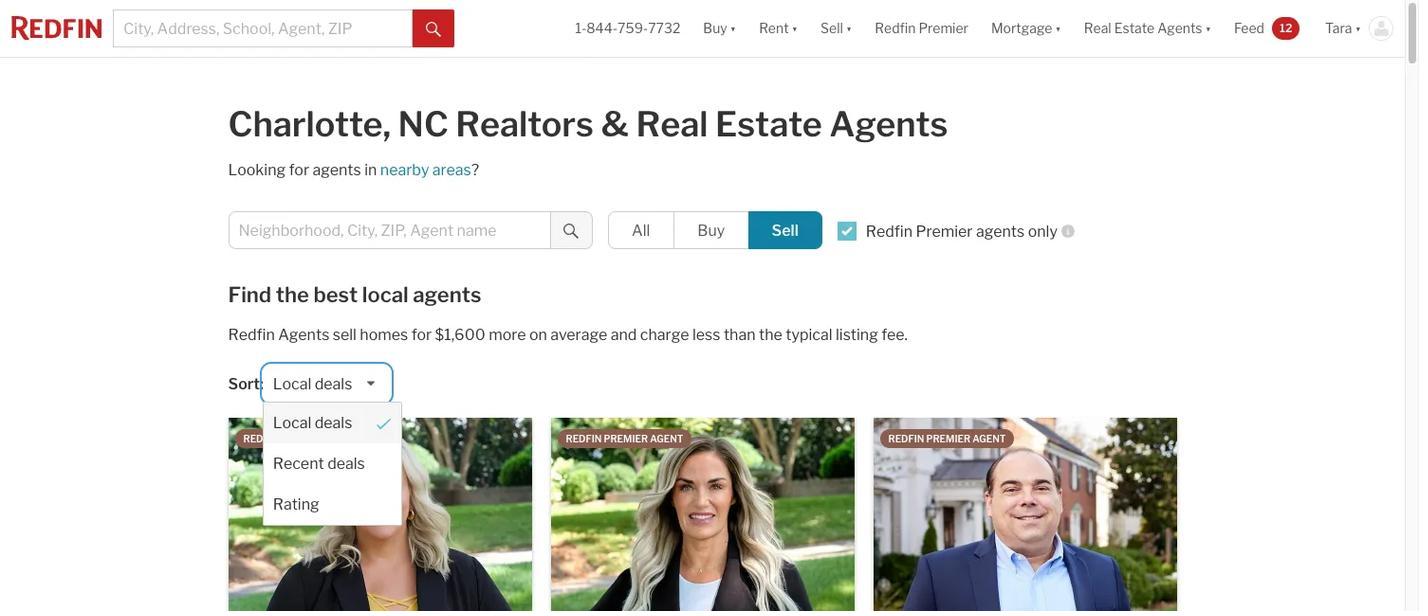 Task type: vqa. For each thing, say whether or not it's contained in the screenshot.
804
no



Task type: locate. For each thing, give the bounding box(es) containing it.
all
[[632, 222, 650, 240]]

feed
[[1234, 20, 1264, 36]]

sell for sell ▾
[[821, 20, 843, 36]]

redfin inside redfin premier button
[[875, 20, 916, 36]]

1 horizontal spatial estate
[[1114, 20, 1155, 36]]

deals down local deals element
[[327, 455, 365, 473]]

local
[[362, 283, 409, 307]]

▾ left feed
[[1205, 20, 1211, 36]]

3 agent from the left
[[972, 434, 1006, 445]]

sort:
[[228, 375, 263, 393]]

2 ▾ from the left
[[792, 20, 798, 36]]

Sell radio
[[748, 212, 822, 249]]

redfin premier agent for photo of peter dorninger
[[888, 434, 1006, 445]]

real estate agents ▾ button
[[1073, 0, 1223, 57]]

rent
[[759, 20, 789, 36]]

12
[[1280, 21, 1292, 35]]

real estate agents ▾
[[1084, 20, 1211, 36]]

▾ right mortgage
[[1055, 20, 1061, 36]]

agents
[[313, 161, 361, 179], [976, 223, 1025, 241], [413, 283, 481, 307]]

estate
[[1114, 20, 1155, 36], [715, 103, 822, 145]]

1 horizontal spatial sell
[[821, 20, 843, 36]]

tara
[[1325, 20, 1352, 36]]

less
[[692, 326, 720, 344]]

0 vertical spatial sell
[[821, 20, 843, 36]]

0 vertical spatial the
[[276, 283, 309, 307]]

the
[[276, 283, 309, 307], [759, 326, 782, 344]]

find the best local agents
[[228, 283, 481, 307]]

2 horizontal spatial premier
[[926, 434, 970, 445]]

agent for photo of lilliah moseley
[[650, 434, 683, 445]]

buy right all radio
[[697, 222, 725, 240]]

2 premier from the left
[[604, 434, 648, 445]]

1 redfin premier agent from the left
[[243, 434, 361, 445]]

2 horizontal spatial agent
[[972, 434, 1006, 445]]

local right sort: on the bottom of the page
[[273, 376, 311, 394]]

All radio
[[608, 212, 674, 249]]

▾ right tara at the right top of page
[[1355, 20, 1361, 36]]

redfin for photo of jill moyer
[[243, 434, 279, 445]]

sell ▾
[[821, 20, 852, 36]]

recent deals
[[273, 455, 365, 473]]

redfin
[[875, 20, 916, 36], [866, 223, 913, 241], [228, 326, 275, 344]]

1 redfin from the left
[[243, 434, 279, 445]]

option group
[[608, 212, 822, 249]]

0 vertical spatial redfin
[[875, 20, 916, 36]]

real right &
[[636, 103, 708, 145]]

2 vertical spatial redfin
[[228, 326, 275, 344]]

▾ inside buy ▾ dropdown button
[[730, 20, 736, 36]]

759-
[[618, 20, 648, 36]]

homes
[[360, 326, 408, 344]]

2 horizontal spatial agents
[[976, 223, 1025, 241]]

6 ▾ from the left
[[1355, 20, 1361, 36]]

1 vertical spatial estate
[[715, 103, 822, 145]]

0 vertical spatial local
[[273, 376, 311, 394]]

sell inside radio
[[772, 222, 798, 240]]

1 vertical spatial sell
[[772, 222, 798, 240]]

agents left in
[[313, 161, 361, 179]]

1 vertical spatial premier
[[916, 223, 973, 241]]

local up recent
[[273, 415, 311, 433]]

3 ▾ from the left
[[846, 20, 852, 36]]

▾ right rent ▾
[[846, 20, 852, 36]]

City, Address, School, Agent, ZIP search field
[[113, 9, 413, 47]]

premier for redfin premier agents only
[[916, 223, 973, 241]]

buy for buy ▾
[[703, 20, 727, 36]]

buy right 7732
[[703, 20, 727, 36]]

sell right rent ▾
[[821, 20, 843, 36]]

2 vertical spatial deals
[[327, 455, 365, 473]]

0 horizontal spatial sell
[[772, 222, 798, 240]]

▾ left the rent
[[730, 20, 736, 36]]

sell for sell
[[772, 222, 798, 240]]

charge
[[640, 326, 689, 344]]

3 redfin premier agent from the left
[[888, 434, 1006, 445]]

0 vertical spatial for
[[289, 161, 309, 179]]

0 horizontal spatial agent
[[327, 434, 361, 445]]

1 horizontal spatial the
[[759, 326, 782, 344]]

redfin for redfin premier
[[875, 20, 916, 36]]

agents up $1,600
[[413, 283, 481, 307]]

0 horizontal spatial premier
[[281, 434, 325, 445]]

redfin premier button
[[864, 0, 980, 57]]

▾ right the rent
[[792, 20, 798, 36]]

1 horizontal spatial premier
[[604, 434, 648, 445]]

sell inside dropdown button
[[821, 20, 843, 36]]

local deals
[[273, 376, 352, 394], [273, 415, 352, 433]]

for right homes
[[411, 326, 432, 344]]

1 horizontal spatial real
[[1084, 20, 1111, 36]]

1 horizontal spatial redfin
[[566, 434, 602, 445]]

0 vertical spatial local deals
[[273, 376, 352, 394]]

1 vertical spatial local deals
[[273, 415, 352, 433]]

1 vertical spatial local
[[273, 415, 311, 433]]

redfin premier agent for photo of lilliah moseley
[[566, 434, 683, 445]]

sell
[[821, 20, 843, 36], [772, 222, 798, 240]]

3 premier from the left
[[926, 434, 970, 445]]

1 ▾ from the left
[[730, 20, 736, 36]]

buy ▾
[[703, 20, 736, 36]]

local deals up local deals element
[[273, 376, 352, 394]]

1 local from the top
[[273, 376, 311, 394]]

1 horizontal spatial agents
[[829, 103, 948, 145]]

in
[[364, 161, 377, 179]]

nc
[[398, 103, 448, 145]]

0 vertical spatial agents
[[1157, 20, 1202, 36]]

areas
[[432, 161, 471, 179]]

buy inside dropdown button
[[703, 20, 727, 36]]

1 horizontal spatial agent
[[650, 434, 683, 445]]

▾ for sell ▾
[[846, 20, 852, 36]]

tara ▾
[[1325, 20, 1361, 36]]

0 vertical spatial agents
[[313, 161, 361, 179]]

2 horizontal spatial redfin premier agent
[[888, 434, 1006, 445]]

0 horizontal spatial redfin
[[243, 434, 279, 445]]

0 vertical spatial premier
[[919, 20, 968, 36]]

1 vertical spatial redfin
[[866, 223, 913, 241]]

3 redfin from the left
[[888, 434, 924, 445]]

agents left only
[[976, 223, 1025, 241]]

agents for premier
[[976, 223, 1025, 241]]

sell ▾ button
[[821, 0, 852, 57]]

0 vertical spatial buy
[[703, 20, 727, 36]]

local deals up recent deals
[[273, 415, 352, 433]]

2 vertical spatial agents
[[413, 283, 481, 307]]

deals up recent deals
[[315, 415, 352, 433]]

real
[[1084, 20, 1111, 36], [636, 103, 708, 145]]

0 horizontal spatial redfin premier agent
[[243, 434, 361, 445]]

the right find
[[276, 283, 309, 307]]

1 horizontal spatial redfin premier agent
[[566, 434, 683, 445]]

redfin premier agent
[[243, 434, 361, 445], [566, 434, 683, 445], [888, 434, 1006, 445]]

2 local from the top
[[273, 415, 311, 433]]

1 agent from the left
[[327, 434, 361, 445]]

buy inside radio
[[697, 222, 725, 240]]

2 vertical spatial agents
[[278, 326, 330, 344]]

looking for agents in nearby areas ?
[[228, 161, 479, 179]]

1 vertical spatial buy
[[697, 222, 725, 240]]

premier inside button
[[919, 20, 968, 36]]

real right mortgage ▾
[[1084, 20, 1111, 36]]

▾ inside mortgage ▾ dropdown button
[[1055, 20, 1061, 36]]

▾
[[730, 20, 736, 36], [792, 20, 798, 36], [846, 20, 852, 36], [1055, 20, 1061, 36], [1205, 20, 1211, 36], [1355, 20, 1361, 36]]

▾ for mortgage ▾
[[1055, 20, 1061, 36]]

deals up local deals element
[[315, 376, 352, 394]]

Buy radio
[[673, 212, 749, 249]]

for
[[289, 161, 309, 179], [411, 326, 432, 344]]

agents inside dropdown button
[[1157, 20, 1202, 36]]

▾ inside sell ▾ dropdown button
[[846, 20, 852, 36]]

premier for photo of jill moyer
[[281, 434, 325, 445]]

$1,600
[[435, 326, 485, 344]]

2 redfin from the left
[[566, 434, 602, 445]]

1 horizontal spatial agents
[[413, 283, 481, 307]]

1 vertical spatial agents
[[976, 223, 1025, 241]]

0 horizontal spatial agents
[[313, 161, 361, 179]]

0 horizontal spatial agents
[[278, 326, 330, 344]]

for right looking
[[289, 161, 309, 179]]

sell right buy radio
[[772, 222, 798, 240]]

4 ▾ from the left
[[1055, 20, 1061, 36]]

option group containing all
[[608, 212, 822, 249]]

1 vertical spatial deals
[[315, 415, 352, 433]]

list box
[[263, 366, 402, 526]]

▾ for rent ▾
[[792, 20, 798, 36]]

local
[[273, 376, 311, 394], [273, 415, 311, 433]]

buy
[[703, 20, 727, 36], [697, 222, 725, 240]]

2 horizontal spatial redfin
[[888, 434, 924, 445]]

agent
[[327, 434, 361, 445], [650, 434, 683, 445], [972, 434, 1006, 445]]

dialog
[[263, 402, 402, 526]]

2 redfin premier agent from the left
[[566, 434, 683, 445]]

2 horizontal spatial agents
[[1157, 20, 1202, 36]]

agents
[[1157, 20, 1202, 36], [829, 103, 948, 145], [278, 326, 330, 344]]

deals
[[315, 376, 352, 394], [315, 415, 352, 433], [327, 455, 365, 473]]

0 vertical spatial estate
[[1114, 20, 1155, 36]]

0 horizontal spatial real
[[636, 103, 708, 145]]

5 ▾ from the left
[[1205, 20, 1211, 36]]

premier
[[919, 20, 968, 36], [916, 223, 973, 241]]

than
[[724, 326, 756, 344]]

1 horizontal spatial for
[[411, 326, 432, 344]]

1 vertical spatial real
[[636, 103, 708, 145]]

the right than
[[759, 326, 782, 344]]

0 horizontal spatial for
[[289, 161, 309, 179]]

redfin
[[243, 434, 279, 445], [566, 434, 602, 445], [888, 434, 924, 445]]

0 vertical spatial real
[[1084, 20, 1111, 36]]

2 agent from the left
[[650, 434, 683, 445]]

premier
[[281, 434, 325, 445], [604, 434, 648, 445], [926, 434, 970, 445]]

realtors
[[456, 103, 594, 145]]

▾ inside rent ▾ dropdown button
[[792, 20, 798, 36]]

2 local deals from the top
[[273, 415, 352, 433]]

1 premier from the left
[[281, 434, 325, 445]]



Task type: describe. For each thing, give the bounding box(es) containing it.
real estate agents ▾ link
[[1084, 0, 1211, 57]]

local deals element
[[263, 403, 401, 444]]

1 local deals from the top
[[273, 376, 352, 394]]

rent ▾
[[759, 20, 798, 36]]

▾ for buy ▾
[[730, 20, 736, 36]]

1 vertical spatial the
[[759, 326, 782, 344]]

estate inside dropdown button
[[1114, 20, 1155, 36]]

rent ▾ button
[[748, 0, 809, 57]]

recent
[[273, 455, 324, 473]]

1-844-759-7732
[[575, 20, 680, 36]]

submit search image
[[426, 22, 441, 37]]

nearby areas link
[[380, 161, 471, 179]]

submit search image
[[563, 224, 579, 239]]

rating
[[273, 496, 319, 514]]

rent ▾ button
[[759, 0, 798, 57]]

only
[[1028, 223, 1058, 241]]

redfin for redfin premier agents only
[[866, 223, 913, 241]]

mortgage ▾ button
[[991, 0, 1061, 57]]

premier for redfin premier
[[919, 20, 968, 36]]

▾ for tara ▾
[[1355, 20, 1361, 36]]

buy for buy
[[697, 222, 725, 240]]

1 vertical spatial agents
[[829, 103, 948, 145]]

local deals inside dialog
[[273, 415, 352, 433]]

real inside dropdown button
[[1084, 20, 1111, 36]]

charlotte,
[[228, 103, 391, 145]]

redfin premier
[[875, 20, 968, 36]]

mortgage ▾
[[991, 20, 1061, 36]]

find
[[228, 283, 271, 307]]

0 horizontal spatial estate
[[715, 103, 822, 145]]

redfin for redfin agents sell homes for $1,600 more on average and charge less than the typical listing fee.
[[228, 326, 275, 344]]

list box containing local deals
[[263, 366, 402, 526]]

1-
[[575, 20, 586, 36]]

premier for photo of lilliah moseley
[[604, 434, 648, 445]]

dialog containing local deals
[[263, 402, 402, 526]]

fee.
[[882, 326, 908, 344]]

redfin for photo of peter dorninger
[[888, 434, 924, 445]]

buy ▾ button
[[692, 0, 748, 57]]

agents for for
[[313, 161, 361, 179]]

sell ▾ button
[[809, 0, 864, 57]]

best
[[313, 283, 358, 307]]

redfin premier agent for photo of jill moyer
[[243, 434, 361, 445]]

agent for photo of peter dorninger
[[972, 434, 1006, 445]]

&
[[601, 103, 629, 145]]

sell
[[333, 326, 357, 344]]

photo of peter dorninger image
[[873, 418, 1177, 612]]

and
[[611, 326, 637, 344]]

buy ▾ button
[[703, 0, 736, 57]]

premier for photo of peter dorninger
[[926, 434, 970, 445]]

mortgage ▾ button
[[980, 0, 1073, 57]]

agent for photo of jill moyer
[[327, 434, 361, 445]]

photo of jill moyer image
[[228, 418, 532, 612]]

more
[[489, 326, 526, 344]]

nearby
[[380, 161, 429, 179]]

looking
[[228, 161, 286, 179]]

7732
[[648, 20, 680, 36]]

Neighborhood, City, ZIP, Agent name search field
[[228, 212, 551, 249]]

typical
[[786, 326, 832, 344]]

▾ inside real estate agents ▾ link
[[1205, 20, 1211, 36]]

listing
[[836, 326, 878, 344]]

1 vertical spatial for
[[411, 326, 432, 344]]

redfin premier agents only
[[866, 223, 1058, 241]]

844-
[[586, 20, 618, 36]]

0 vertical spatial deals
[[315, 376, 352, 394]]

0 horizontal spatial the
[[276, 283, 309, 307]]

local inside local deals element
[[273, 415, 311, 433]]

on
[[529, 326, 547, 344]]

photo of lilliah moseley image
[[551, 418, 854, 612]]

redfin agents sell homes for $1,600 more on average and charge less than the typical listing fee.
[[228, 326, 908, 344]]

?
[[471, 161, 479, 179]]

redfin for photo of lilliah moseley
[[566, 434, 602, 445]]

1-844-759-7732 link
[[575, 20, 680, 36]]

charlotte, nc realtors & real estate agents
[[228, 103, 948, 145]]

average
[[550, 326, 607, 344]]

mortgage
[[991, 20, 1052, 36]]



